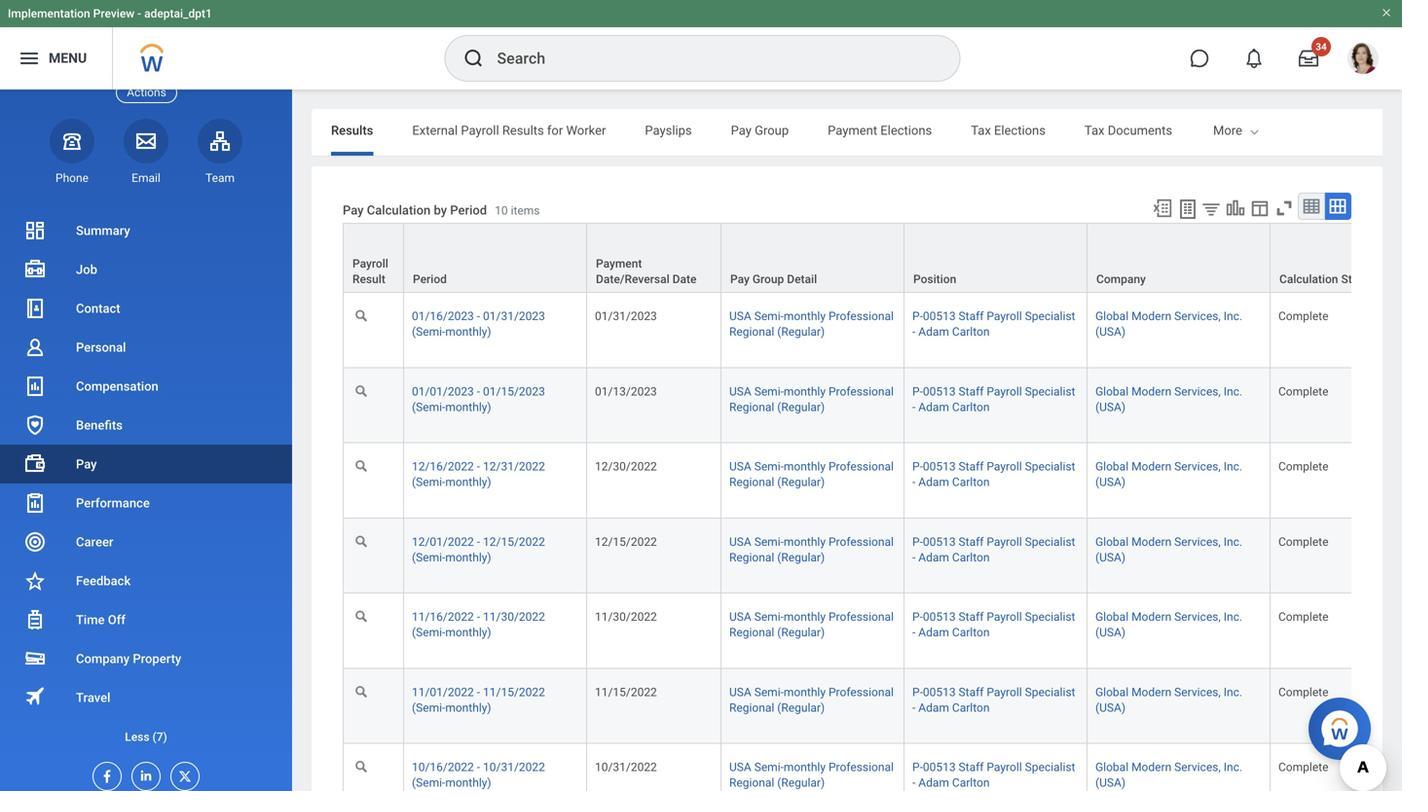 Task type: vqa. For each thing, say whether or not it's contained in the screenshot.
the Company to the bottom
yes



Task type: describe. For each thing, give the bounding box(es) containing it.
time off
[[76, 613, 126, 628]]

payroll inside payroll result popup button
[[353, 257, 389, 271]]

linkedin image
[[132, 764, 154, 784]]

professional for 12/15/2022
[[829, 536, 894, 549]]

2 regional from the top
[[730, 401, 775, 414]]

withholding orders
[[1212, 123, 1320, 138]]

5 (regular) from the top
[[778, 626, 825, 640]]

professional for 01/31/2023
[[829, 310, 894, 323]]

semi- for 01/31/2023
[[755, 310, 784, 323]]

email adam carlton element
[[124, 170, 169, 186]]

01/15/2023
[[483, 385, 545, 399]]

2 11/15/2022 from the left
[[595, 686, 657, 700]]

01/01/2023 - 01/15/2023 (semi-monthly)
[[412, 385, 545, 414]]

feedback link
[[0, 562, 292, 601]]

payroll for 12/30/2022
[[987, 460, 1023, 474]]

regional for 11/15/2022
[[730, 702, 775, 715]]

actions
[[127, 86, 166, 99]]

2 (regular) from the top
[[778, 401, 825, 414]]

career link
[[0, 523, 292, 562]]

2 usa from the top
[[730, 385, 752, 399]]

travel link
[[0, 679, 292, 718]]

export to worksheets image
[[1177, 198, 1200, 221]]

6 complete element from the top
[[1279, 682, 1329, 700]]

team link
[[198, 119, 243, 186]]

01/01/2023
[[412, 385, 474, 399]]

withholding
[[1212, 123, 1279, 138]]

6 complete from the top
[[1279, 686, 1329, 700]]

less (7) button
[[0, 726, 292, 750]]

pay for pay group
[[731, 123, 752, 138]]

carlton for 11/30/2022
[[953, 626, 990, 640]]

11/30/2022 inside 11/16/2022 - 11/30/2022 (semi-monthly)
[[483, 611, 545, 624]]

specialist for 01/31/2023
[[1025, 310, 1076, 323]]

click to view/edit grid preferences image
[[1250, 198, 1271, 219]]

specialist for 12/15/2022
[[1025, 536, 1076, 549]]

Search Workday  search field
[[497, 37, 920, 80]]

monthly for 12/30/2022
[[784, 460, 826, 474]]

1 results from the left
[[331, 123, 373, 138]]

time off link
[[0, 601, 292, 640]]

external payroll results for worker
[[412, 123, 606, 138]]

10/16/2022 - 10/31/2022 (semi-monthly) link
[[412, 757, 545, 791]]

less
[[125, 731, 150, 745]]

staff for 01/31/2023
[[959, 310, 984, 323]]

time off image
[[23, 609, 47, 632]]

11/16/2022
[[412, 611, 474, 624]]

specialist for 01/13/2023
[[1025, 385, 1076, 399]]

row containing 10/16/2022 - 10/31/2022 (semi-monthly)
[[343, 745, 1403, 792]]

feedback image
[[23, 570, 47, 593]]

5 monthly from the top
[[784, 611, 826, 624]]

01/13/2023
[[595, 385, 657, 399]]

p-00513 staff payroll specialist - adam carlton for 01/31/2023
[[913, 310, 1076, 339]]

justify image
[[18, 47, 41, 70]]

(semi- for 11/16/2022 - 11/30/2022 (semi-monthly)
[[412, 626, 445, 640]]

more
[[1214, 123, 1243, 138]]

2 complete element from the top
[[1279, 381, 1329, 399]]

monthly) for 01/16/2023
[[445, 326, 492, 339]]

period column header
[[404, 223, 587, 294]]

result
[[353, 273, 386, 286]]

5 usa from the top
[[730, 611, 752, 624]]

staff for 12/30/2022
[[959, 460, 984, 474]]

company property
[[76, 652, 181, 667]]

2 01/31/2023 from the left
[[595, 310, 657, 323]]

usa semi-monthly professional regional (regular) link for 12/15/2022
[[730, 532, 894, 565]]

row containing 11/16/2022 - 11/30/2022 (semi-monthly)
[[343, 594, 1403, 669]]

- inside 11/16/2022 - 11/30/2022 (semi-monthly)
[[477, 611, 480, 624]]

staff for 11/15/2022
[[959, 686, 984, 700]]

2 11/30/2022 from the left
[[595, 611, 657, 624]]

professional for 10/31/2022
[[829, 761, 894, 775]]

4 complete element from the top
[[1279, 532, 1329, 549]]

email button
[[124, 119, 169, 186]]

documents
[[1108, 123, 1173, 138]]

adam for 11/15/2022
[[919, 702, 950, 715]]

monthly) for 12/01/2022
[[445, 551, 492, 565]]

4 complete from the top
[[1279, 536, 1329, 549]]

12/01/2022 - 12/15/2022 (semi-monthly) link
[[412, 532, 545, 565]]

pay calculation by period 10 items
[[343, 203, 540, 218]]

10/16/2022
[[412, 761, 474, 775]]

compensation image
[[23, 375, 47, 398]]

12/16/2022 - 12/31/2022 (semi-monthly)
[[412, 460, 545, 490]]

contact image
[[23, 297, 47, 320]]

11/01/2022
[[412, 686, 474, 700]]

inc. for 01/31/2023
[[1224, 310, 1243, 323]]

tax for tax documents
[[1085, 123, 1105, 138]]

position column header
[[905, 223, 1088, 294]]

facebook image
[[94, 764, 115, 785]]

travel
[[76, 691, 111, 706]]

payroll for 01/31/2023
[[987, 310, 1023, 323]]

(usa) for 11/15/2022
[[1096, 702, 1126, 715]]

10
[[495, 204, 508, 218]]

payroll for 12/15/2022
[[987, 536, 1023, 549]]

payroll for 11/15/2022
[[987, 686, 1023, 700]]

12/31/2022
[[483, 460, 545, 474]]

modern for 01/31/2023
[[1132, 310, 1172, 323]]

tax for tax elections
[[971, 123, 991, 138]]

5 regional from the top
[[730, 626, 775, 640]]

services, for 11/30/2022
[[1175, 611, 1221, 624]]

close environment banner image
[[1381, 7, 1393, 19]]

(usa) for 01/31/2023
[[1096, 326, 1126, 339]]

2 monthly from the top
[[784, 385, 826, 399]]

position button
[[905, 224, 1087, 292]]

global for 12/30/2022
[[1096, 460, 1129, 474]]

implementation
[[8, 7, 90, 20]]

2 semi- from the top
[[755, 385, 784, 399]]

group for pay group detail
[[753, 273, 784, 286]]

monthly) for 11/16/2022
[[445, 626, 492, 640]]

2 complete from the top
[[1279, 385, 1329, 399]]

calculation inside calculation status popup button
[[1280, 273, 1339, 286]]

global for 01/31/2023
[[1096, 310, 1129, 323]]

modern for 11/15/2022
[[1132, 686, 1172, 700]]

global modern services, inc. (usa) link for 10/31/2022
[[1096, 757, 1243, 791]]

summary
[[76, 224, 130, 238]]

payroll result
[[353, 257, 389, 286]]

payroll result column header
[[343, 223, 404, 294]]

pay group detail button
[[722, 224, 904, 292]]

date
[[673, 273, 697, 286]]

(usa) for 01/13/2023
[[1096, 401, 1126, 414]]

5 semi- from the top
[[755, 611, 784, 624]]

less (7)
[[125, 731, 167, 745]]

payment elections
[[828, 123, 932, 138]]

company column header
[[1088, 223, 1271, 294]]

inc. for 12/30/2022
[[1224, 460, 1243, 474]]

10/16/2022 - 10/31/2022 (semi-monthly)
[[412, 761, 545, 791]]

contact
[[76, 301, 120, 316]]

period button
[[404, 224, 586, 292]]

professional for 12/30/2022
[[829, 460, 894, 474]]

staff for 10/31/2022
[[959, 761, 984, 775]]

pay for pay
[[76, 457, 97, 472]]

team adam carlton element
[[198, 170, 243, 186]]

orders
[[1282, 123, 1320, 138]]

(regular) for 11/15/2022
[[778, 702, 825, 715]]

global modern services, inc. (usa) for 12/30/2022
[[1096, 460, 1243, 490]]

inc. for 12/15/2022
[[1224, 536, 1243, 549]]

2 12/15/2022 from the left
[[595, 536, 657, 549]]

contact link
[[0, 289, 292, 328]]

view worker - expand/collapse chart image
[[1225, 198, 1247, 219]]

2 results from the left
[[502, 123, 544, 138]]

7 complete from the top
[[1279, 761, 1329, 775]]

profile logan mcneil image
[[1348, 43, 1379, 78]]

carlton for 12/15/2022
[[953, 551, 990, 565]]

2 usa semi-monthly professional regional (regular) link from the top
[[730, 381, 894, 414]]

inc. for 11/30/2022
[[1224, 611, 1243, 624]]

- inside 01/16/2023 - 01/31/2023 (semi-monthly)
[[477, 310, 480, 323]]

00513 for 01/13/2023
[[923, 385, 956, 399]]

regional for 12/30/2022
[[730, 476, 775, 490]]

career image
[[23, 531, 47, 554]]

services, for 10/31/2022
[[1175, 761, 1221, 775]]

pay group detail
[[731, 273, 817, 286]]

search image
[[462, 47, 486, 70]]

compensation link
[[0, 367, 292, 406]]

group for pay group
[[755, 123, 789, 138]]

payroll for 10/31/2022
[[987, 761, 1023, 775]]

7 complete element from the top
[[1279, 757, 1329, 775]]

pay image
[[23, 453, 47, 476]]

- inside menu banner
[[138, 7, 141, 20]]

global modern services, inc. (usa) link for 12/30/2022
[[1096, 456, 1243, 490]]

items
[[511, 204, 540, 218]]

carlton for 10/31/2022
[[953, 777, 990, 791]]

2 10/31/2022 from the left
[[595, 761, 657, 775]]

detail
[[787, 273, 817, 286]]

job
[[76, 263, 97, 277]]

p- for 11/15/2022
[[913, 686, 923, 700]]

navigation pane region
[[0, 67, 292, 792]]

p- for 12/30/2022
[[913, 460, 923, 474]]

payment for payment date/reversal date
[[596, 257, 642, 271]]

(regular) for 01/31/2023
[[778, 326, 825, 339]]

notifications large image
[[1245, 49, 1264, 68]]

adam for 01/31/2023
[[919, 326, 950, 339]]

career
[[76, 535, 113, 550]]

5 usa semi-monthly professional regional (regular) from the top
[[730, 611, 894, 640]]

payslips
[[645, 123, 692, 138]]

staff for 12/15/2022
[[959, 536, 984, 549]]

monthly for 01/31/2023
[[784, 310, 826, 323]]

adeptai_dpt1
[[144, 7, 212, 20]]

services, for 01/31/2023
[[1175, 310, 1221, 323]]

- inside '11/01/2022 - 11/15/2022 (semi-monthly)'
[[477, 686, 480, 700]]

row containing 01/16/2023 - 01/31/2023 (semi-monthly)
[[343, 293, 1403, 369]]

(regular) for 12/15/2022
[[778, 551, 825, 565]]

2 professional from the top
[[829, 385, 894, 399]]

payment date/reversal date column header
[[587, 223, 722, 294]]

01/16/2023 - 01/31/2023 (semi-monthly)
[[412, 310, 545, 339]]

5 complete from the top
[[1279, 611, 1329, 624]]

export to excel image
[[1152, 198, 1174, 219]]

property
[[133, 652, 181, 667]]

travel image
[[23, 685, 47, 709]]

00513 for 12/30/2022
[[923, 460, 956, 474]]

specialist for 11/15/2022
[[1025, 686, 1076, 700]]

select to filter grid data image
[[1201, 199, 1223, 219]]

phone adam carlton element
[[50, 170, 94, 186]]

01/16/2023
[[412, 310, 474, 323]]

input
[[1358, 123, 1387, 138]]

(usa) for 12/30/2022
[[1096, 476, 1126, 490]]

p-00513 staff payroll specialist - adam carlton for 10/31/2022
[[913, 761, 1076, 791]]

3 complete element from the top
[[1279, 456, 1329, 474]]

job link
[[0, 250, 292, 289]]

company property image
[[23, 648, 47, 671]]

34
[[1316, 41, 1327, 53]]

external
[[412, 123, 458, 138]]

5 complete element from the top
[[1279, 607, 1329, 624]]

row containing 11/01/2022 - 11/15/2022 (semi-monthly)
[[343, 669, 1403, 745]]

menu banner
[[0, 0, 1403, 90]]

services, for 12/30/2022
[[1175, 460, 1221, 474]]

payroll for 11/30/2022
[[987, 611, 1023, 624]]

table image
[[1302, 197, 1322, 216]]

by
[[434, 203, 447, 218]]

personal image
[[23, 336, 47, 359]]

payroll result button
[[344, 224, 403, 292]]

usa semi-monthly professional regional (regular) link for 10/31/2022
[[730, 757, 894, 791]]

p- for 01/13/2023
[[913, 385, 923, 399]]

0 vertical spatial period
[[450, 203, 487, 218]]

menu button
[[0, 27, 112, 90]]

01/16/2023 - 01/31/2023 (semi-monthly) link
[[412, 306, 545, 339]]



Task type: locate. For each thing, give the bounding box(es) containing it.
elections for tax elections
[[995, 123, 1046, 138]]

- inside the 12/16/2022 - 12/31/2022 (semi-monthly)
[[477, 460, 480, 474]]

complete
[[1279, 310, 1329, 323], [1279, 385, 1329, 399], [1279, 460, 1329, 474], [1279, 536, 1329, 549], [1279, 611, 1329, 624], [1279, 686, 1329, 700], [1279, 761, 1329, 775]]

benefits image
[[23, 414, 47, 437]]

list containing summary
[[0, 211, 292, 757]]

semi- for 10/31/2022
[[755, 761, 784, 775]]

adam for 10/31/2022
[[919, 777, 950, 791]]

1 vertical spatial calculation
[[1280, 273, 1339, 286]]

p- for 11/30/2022
[[913, 611, 923, 624]]

pay up payroll result popup button
[[343, 203, 364, 218]]

2 specialist from the top
[[1025, 385, 1076, 399]]

2 global from the top
[[1096, 385, 1129, 399]]

professional for 11/15/2022
[[829, 686, 894, 700]]

payroll inside tab list
[[461, 123, 499, 138]]

1 vertical spatial company
[[76, 652, 130, 667]]

company property link
[[0, 640, 292, 679]]

usa semi-monthly professional regional (regular) link for 12/30/2022
[[730, 456, 894, 490]]

monthly) for 11/01/2022
[[445, 702, 492, 715]]

tab list containing results
[[312, 109, 1387, 156]]

0 horizontal spatial company
[[76, 652, 130, 667]]

usa semi-monthly professional regional (regular) for 01/31/2023
[[730, 310, 894, 339]]

00513 for 12/15/2022
[[923, 536, 956, 549]]

12/15/2022 inside 12/01/2022 - 12/15/2022 (semi-monthly)
[[483, 536, 545, 549]]

usa semi-monthly professional regional (regular) for 12/30/2022
[[730, 460, 894, 490]]

4 carlton from the top
[[953, 551, 990, 565]]

3 00513 from the top
[[923, 460, 956, 474]]

- inside 10/16/2022 - 10/31/2022 (semi-monthly)
[[477, 761, 480, 775]]

6 p-00513 staff payroll specialist - adam carlton from the top
[[913, 686, 1076, 715]]

(semi- inside 10/16/2022 - 10/31/2022 (semi-monthly)
[[412, 777, 445, 791]]

row containing 12/01/2022 - 12/15/2022 (semi-monthly)
[[343, 519, 1403, 594]]

personal link
[[0, 328, 292, 367]]

usa semi-monthly professional regional (regular) for 10/31/2022
[[730, 761, 894, 791]]

services, for 01/13/2023
[[1175, 385, 1221, 399]]

global modern services, inc. (usa) for 11/15/2022
[[1096, 686, 1243, 715]]

row containing 12/16/2022 - 12/31/2022 (semi-monthly)
[[343, 444, 1403, 519]]

menu
[[49, 50, 87, 66]]

monthly) inside 01/16/2023 - 01/31/2023 (semi-monthly)
[[445, 326, 492, 339]]

2 inc. from the top
[[1224, 385, 1243, 399]]

1 10/31/2022 from the left
[[483, 761, 545, 775]]

7 monthly) from the top
[[445, 777, 492, 791]]

6 inc. from the top
[[1224, 686, 1243, 700]]

semi-
[[755, 310, 784, 323], [755, 385, 784, 399], [755, 460, 784, 474], [755, 536, 784, 549], [755, 611, 784, 624], [755, 686, 784, 700], [755, 761, 784, 775]]

company button
[[1088, 224, 1270, 292]]

usa semi-monthly professional regional (regular) for 11/15/2022
[[730, 686, 894, 715]]

pay inside tab list
[[731, 123, 752, 138]]

1 12/15/2022 from the left
[[483, 536, 545, 549]]

p-00513 staff payroll specialist - adam carlton for 11/15/2022
[[913, 686, 1076, 715]]

1 00513 from the top
[[923, 310, 956, 323]]

monthly) inside 12/01/2022 - 12/15/2022 (semi-monthly)
[[445, 551, 492, 565]]

1 vertical spatial period
[[413, 273, 447, 286]]

3 adam from the top
[[919, 476, 950, 490]]

01/31/2023 down period 'column header'
[[483, 310, 545, 323]]

for
[[547, 123, 563, 138]]

2 usa semi-monthly professional regional (regular) from the top
[[730, 385, 894, 414]]

1 horizontal spatial 11/15/2022
[[595, 686, 657, 700]]

00513 for 01/31/2023
[[923, 310, 956, 323]]

fullscreen image
[[1274, 198, 1296, 219]]

2 p-00513 staff payroll specialist - adam carlton link from the top
[[913, 381, 1076, 414]]

pay for pay calculation by period 10 items
[[343, 203, 364, 218]]

8 row from the top
[[343, 745, 1403, 792]]

p- for 01/31/2023
[[913, 310, 923, 323]]

(semi- down 01/16/2023
[[412, 326, 445, 339]]

1 regional from the top
[[730, 326, 775, 339]]

7 regional from the top
[[730, 777, 775, 791]]

monthly) for 12/16/2022
[[445, 476, 492, 490]]

7 specialist from the top
[[1025, 761, 1076, 775]]

5 professional from the top
[[829, 611, 894, 624]]

usa for 12/30/2022
[[730, 460, 752, 474]]

company for company
[[1097, 273, 1146, 286]]

(semi- inside the 12/16/2022 - 12/31/2022 (semi-monthly)
[[412, 476, 445, 490]]

global modern services, inc. (usa) link for 12/15/2022
[[1096, 532, 1243, 565]]

monthly) inside '11/01/2022 - 11/15/2022 (semi-monthly)'
[[445, 702, 492, 715]]

payment right pay group
[[828, 123, 878, 138]]

0 horizontal spatial calculation
[[367, 203, 431, 218]]

1 complete element from the top
[[1279, 306, 1329, 323]]

2 elections from the left
[[995, 123, 1046, 138]]

benefits link
[[0, 406, 292, 445]]

(semi- down 12/01/2022
[[412, 551, 445, 565]]

global modern services, inc. (usa) for 01/13/2023
[[1096, 385, 1243, 414]]

(semi- down 12/16/2022
[[412, 476, 445, 490]]

p-
[[913, 310, 923, 323], [913, 385, 923, 399], [913, 460, 923, 474], [913, 536, 923, 549], [913, 611, 923, 624], [913, 686, 923, 700], [913, 761, 923, 775]]

company
[[1097, 273, 1146, 286], [76, 652, 130, 667]]

carlton
[[953, 326, 990, 339], [953, 401, 990, 414], [953, 476, 990, 490], [953, 551, 990, 565], [953, 626, 990, 640], [953, 702, 990, 715], [953, 777, 990, 791]]

actions button
[[116, 82, 177, 103]]

summary image
[[23, 219, 47, 243]]

worker
[[566, 123, 606, 138]]

benefits
[[76, 418, 123, 433]]

complete element
[[1279, 306, 1329, 323], [1279, 381, 1329, 399], [1279, 456, 1329, 474], [1279, 532, 1329, 549], [1279, 607, 1329, 624], [1279, 682, 1329, 700], [1279, 757, 1329, 775]]

monthly) inside 10/16/2022 - 10/31/2022 (semi-monthly)
[[445, 777, 492, 791]]

4 usa semi-monthly professional regional (regular) link from the top
[[730, 532, 894, 565]]

tax elections
[[971, 123, 1046, 138]]

7 global from the top
[[1096, 761, 1129, 775]]

0 horizontal spatial 11/30/2022
[[483, 611, 545, 624]]

phone image
[[58, 129, 86, 153]]

6 row from the top
[[343, 594, 1403, 669]]

staff
[[959, 310, 984, 323], [959, 385, 984, 399], [959, 460, 984, 474], [959, 536, 984, 549], [959, 611, 984, 624], [959, 686, 984, 700], [959, 761, 984, 775]]

monthly for 11/15/2022
[[784, 686, 826, 700]]

1 horizontal spatial 12/15/2022
[[595, 536, 657, 549]]

1 horizontal spatial payment
[[828, 123, 878, 138]]

usa
[[730, 310, 752, 323], [730, 385, 752, 399], [730, 460, 752, 474], [730, 536, 752, 549], [730, 611, 752, 624], [730, 686, 752, 700], [730, 761, 752, 775]]

(semi- inside 01/01/2023 - 01/15/2023 (semi-monthly)
[[412, 401, 445, 414]]

7 staff from the top
[[959, 761, 984, 775]]

group
[[755, 123, 789, 138], [753, 273, 784, 286]]

monthly) for 01/01/2023
[[445, 401, 492, 414]]

toolbar
[[1144, 193, 1352, 223]]

0 horizontal spatial results
[[331, 123, 373, 138]]

4 (regular) from the top
[[778, 551, 825, 565]]

calculation status
[[1280, 273, 1376, 286]]

6 usa semi-monthly professional regional (regular) link from the top
[[730, 682, 894, 715]]

7 row from the top
[[343, 669, 1403, 745]]

12/01/2022
[[412, 536, 474, 549]]

services,
[[1175, 310, 1221, 323], [1175, 385, 1221, 399], [1175, 460, 1221, 474], [1175, 536, 1221, 549], [1175, 611, 1221, 624], [1175, 686, 1221, 700], [1175, 761, 1221, 775]]

inc. for 10/31/2022
[[1224, 761, 1243, 775]]

company inside popup button
[[1097, 273, 1146, 286]]

12/15/2022
[[483, 536, 545, 549], [595, 536, 657, 549]]

6 global from the top
[[1096, 686, 1129, 700]]

payment up the date/reversal
[[596, 257, 642, 271]]

- inside 12/01/2022 - 12/15/2022 (semi-monthly)
[[477, 536, 480, 549]]

feedback
[[76, 574, 131, 589]]

personal
[[76, 340, 126, 355]]

5 row from the top
[[343, 519, 1403, 594]]

monthly) down 12/16/2022
[[445, 476, 492, 490]]

0 vertical spatial group
[[755, 123, 789, 138]]

usa semi-monthly professional regional (regular) link for 01/31/2023
[[730, 306, 894, 339]]

2 row from the top
[[343, 293, 1403, 369]]

(usa) for 11/30/2022
[[1096, 626, 1126, 640]]

payment inside tab list
[[828, 123, 878, 138]]

2 services, from the top
[[1175, 385, 1221, 399]]

7 (semi- from the top
[[412, 777, 445, 791]]

p-00513 staff payroll specialist - adam carlton link for 12/30/2022
[[913, 456, 1076, 490]]

12/01/2022 - 12/15/2022 (semi-monthly)
[[412, 536, 545, 565]]

payment inside payment date/reversal date
[[596, 257, 642, 271]]

1 (usa) from the top
[[1096, 326, 1126, 339]]

phone button
[[50, 119, 94, 186]]

(usa)
[[1096, 326, 1126, 339], [1096, 401, 1126, 414], [1096, 476, 1126, 490], [1096, 551, 1126, 565], [1096, 626, 1126, 640], [1096, 702, 1126, 715], [1096, 777, 1126, 791]]

specialist for 10/31/2022
[[1025, 761, 1076, 775]]

payment date/reversal date
[[596, 257, 697, 286]]

inc. for 11/15/2022
[[1224, 686, 1243, 700]]

monthly) down 01/01/2023 at left
[[445, 401, 492, 414]]

monthly
[[784, 310, 826, 323], [784, 385, 826, 399], [784, 460, 826, 474], [784, 536, 826, 549], [784, 611, 826, 624], [784, 686, 826, 700], [784, 761, 826, 775]]

staff for 11/30/2022
[[959, 611, 984, 624]]

specialist for 12/30/2022
[[1025, 460, 1076, 474]]

modern for 01/13/2023
[[1132, 385, 1172, 399]]

(usa) for 10/31/2022
[[1096, 777, 1126, 791]]

regional for 01/31/2023
[[730, 326, 775, 339]]

elections
[[881, 123, 932, 138], [995, 123, 1046, 138]]

1 horizontal spatial calculation
[[1280, 273, 1339, 286]]

status
[[1342, 273, 1376, 286]]

(regular) for 12/30/2022
[[778, 476, 825, 490]]

carlton for 12/30/2022
[[953, 476, 990, 490]]

expand table image
[[1329, 197, 1348, 216]]

(semi- for 01/01/2023 - 01/15/2023 (semi-monthly)
[[412, 401, 445, 414]]

6 00513 from the top
[[923, 686, 956, 700]]

p-00513 staff payroll specialist - adam carlton link for 01/13/2023
[[913, 381, 1076, 414]]

1 horizontal spatial period
[[450, 203, 487, 218]]

team
[[206, 171, 235, 185]]

global modern services, inc. (usa) for 11/30/2022
[[1096, 611, 1243, 640]]

2 (usa) from the top
[[1096, 401, 1126, 414]]

monthly) down 10/16/2022 at the bottom of page
[[445, 777, 492, 791]]

monthly) inside the 12/16/2022 - 12/31/2022 (semi-monthly)
[[445, 476, 492, 490]]

mail image
[[134, 129, 158, 153]]

1 horizontal spatial results
[[502, 123, 544, 138]]

0 horizontal spatial payment
[[596, 257, 642, 271]]

p-00513 staff payroll specialist - adam carlton link for 01/31/2023
[[913, 306, 1076, 339]]

1 horizontal spatial 10/31/2022
[[595, 761, 657, 775]]

4 global modern services, inc. (usa) link from the top
[[1096, 532, 1243, 565]]

1 carlton from the top
[[953, 326, 990, 339]]

1 p-00513 staff payroll specialist - adam carlton from the top
[[913, 310, 1076, 339]]

(semi- for 12/01/2022 - 12/15/2022 (semi-monthly)
[[412, 551, 445, 565]]

3 semi- from the top
[[755, 460, 784, 474]]

monthly) inside 01/01/2023 - 01/15/2023 (semi-monthly)
[[445, 401, 492, 414]]

-
[[138, 7, 141, 20], [477, 310, 480, 323], [913, 326, 916, 339], [477, 385, 480, 399], [913, 401, 916, 414], [477, 460, 480, 474], [913, 476, 916, 490], [477, 536, 480, 549], [913, 551, 916, 565], [477, 611, 480, 624], [913, 626, 916, 640], [477, 686, 480, 700], [913, 702, 916, 715], [477, 761, 480, 775], [913, 777, 916, 791]]

group down search workday search field
[[755, 123, 789, 138]]

pay right date
[[731, 273, 750, 286]]

usa for 01/31/2023
[[730, 310, 752, 323]]

2 (semi- from the top
[[412, 401, 445, 414]]

(regular) for 10/31/2022
[[778, 777, 825, 791]]

semi- for 11/15/2022
[[755, 686, 784, 700]]

carlton for 01/13/2023
[[953, 401, 990, 414]]

usa for 12/15/2022
[[730, 536, 752, 549]]

4 monthly from the top
[[784, 536, 826, 549]]

12/15/2022 down 12/30/2022
[[595, 536, 657, 549]]

5 monthly) from the top
[[445, 626, 492, 640]]

monthly) down 12/01/2022
[[445, 551, 492, 565]]

pay group detail column header
[[722, 223, 905, 294]]

7 adam from the top
[[919, 777, 950, 791]]

10/31/2022
[[483, 761, 545, 775], [595, 761, 657, 775]]

11/30/2022
[[483, 611, 545, 624], [595, 611, 657, 624]]

global modern services, inc. (usa) for 12/15/2022
[[1096, 536, 1243, 565]]

10/31/2022 inside 10/16/2022 - 10/31/2022 (semi-monthly)
[[483, 761, 545, 775]]

off
[[108, 613, 126, 628]]

6 (semi- from the top
[[412, 702, 445, 715]]

calculation left by
[[367, 203, 431, 218]]

global for 12/15/2022
[[1096, 536, 1129, 549]]

(semi- down 11/16/2022 in the left of the page
[[412, 626, 445, 640]]

1 monthly from the top
[[784, 310, 826, 323]]

7 usa semi-monthly professional regional (regular) link from the top
[[730, 757, 894, 791]]

1 horizontal spatial elections
[[995, 123, 1046, 138]]

(semi- down 01/01/2023 at left
[[412, 401, 445, 414]]

(semi- inside 11/16/2022 - 11/30/2022 (semi-monthly)
[[412, 626, 445, 640]]

results left the external
[[331, 123, 373, 138]]

2 global modern services, inc. (usa) link from the top
[[1096, 381, 1243, 414]]

usa for 10/31/2022
[[730, 761, 752, 775]]

monthly) down 01/16/2023
[[445, 326, 492, 339]]

1 complete from the top
[[1279, 310, 1329, 323]]

global modern services, inc. (usa) link for 11/15/2022
[[1096, 682, 1243, 715]]

performance link
[[0, 484, 292, 523]]

period up 01/16/2023
[[413, 273, 447, 286]]

- inside 01/01/2023 - 01/15/2023 (semi-monthly)
[[477, 385, 480, 399]]

p-00513 staff payroll specialist - adam carlton
[[913, 310, 1076, 339], [913, 385, 1076, 414], [913, 460, 1076, 490], [913, 536, 1076, 565], [913, 611, 1076, 640], [913, 686, 1076, 715], [913, 761, 1076, 791]]

performance
[[76, 496, 150, 511]]

4 semi- from the top
[[755, 536, 784, 549]]

(semi- down 10/16/2022 at the bottom of page
[[412, 777, 445, 791]]

01/31/2023
[[483, 310, 545, 323], [595, 310, 657, 323]]

pay for pay group detail
[[731, 273, 750, 286]]

position
[[914, 273, 957, 286]]

34 button
[[1288, 37, 1332, 80]]

specialist
[[1025, 310, 1076, 323], [1025, 385, 1076, 399], [1025, 460, 1076, 474], [1025, 536, 1076, 549], [1025, 611, 1076, 624], [1025, 686, 1076, 700], [1025, 761, 1076, 775]]

4 (semi- from the top
[[412, 551, 445, 565]]

1 usa semi-monthly professional regional (regular) from the top
[[730, 310, 894, 339]]

0 horizontal spatial 12/15/2022
[[483, 536, 545, 549]]

x image
[[171, 764, 193, 785]]

global for 11/15/2022
[[1096, 686, 1129, 700]]

4 staff from the top
[[959, 536, 984, 549]]

group left detail
[[753, 273, 784, 286]]

elections for payment elections
[[881, 123, 932, 138]]

row containing 01/01/2023 - 01/15/2023 (semi-monthly)
[[343, 369, 1403, 444]]

global for 11/30/2022
[[1096, 611, 1129, 624]]

view team image
[[208, 129, 232, 153]]

pay right payslips at top left
[[731, 123, 752, 138]]

0 vertical spatial payment
[[828, 123, 878, 138]]

5 specialist from the top
[[1025, 611, 1076, 624]]

7 professional from the top
[[829, 761, 894, 775]]

3 (regular) from the top
[[778, 476, 825, 490]]

0 horizontal spatial 10/31/2022
[[483, 761, 545, 775]]

summary link
[[0, 211, 292, 250]]

7 usa from the top
[[730, 761, 752, 775]]

email
[[132, 171, 161, 185]]

11/16/2022 - 11/30/2022 (semi-monthly)
[[412, 611, 545, 640]]

1 (semi- from the top
[[412, 326, 445, 339]]

(semi-
[[412, 326, 445, 339], [412, 401, 445, 414], [412, 476, 445, 490], [412, 551, 445, 565], [412, 626, 445, 640], [412, 702, 445, 715], [412, 777, 445, 791]]

(semi- inside '11/01/2022 - 11/15/2022 (semi-monthly)'
[[412, 702, 445, 715]]

4 row from the top
[[343, 444, 1403, 519]]

implementation preview -   adeptai_dpt1
[[8, 7, 212, 20]]

7 semi- from the top
[[755, 761, 784, 775]]

company inside list
[[76, 652, 130, 667]]

1 horizontal spatial 11/30/2022
[[595, 611, 657, 624]]

5 usa semi-monthly professional regional (regular) link from the top
[[730, 607, 894, 640]]

7 inc. from the top
[[1224, 761, 1243, 775]]

11/15/2022 inside '11/01/2022 - 11/15/2022 (semi-monthly)'
[[483, 686, 545, 700]]

01/31/2023 inside 01/16/2023 - 01/31/2023 (semi-monthly)
[[483, 310, 545, 323]]

00513 for 10/31/2022
[[923, 761, 956, 775]]

period right by
[[450, 203, 487, 218]]

(semi- for 01/16/2023 - 01/31/2023 (semi-monthly)
[[412, 326, 445, 339]]

1 tax from the left
[[971, 123, 991, 138]]

results
[[331, 123, 373, 138], [502, 123, 544, 138]]

pay link
[[0, 445, 292, 484]]

pay down the benefits
[[76, 457, 97, 472]]

6 p-00513 staff payroll specialist - adam carlton link from the top
[[913, 682, 1076, 715]]

3 usa semi-monthly professional regional (regular) link from the top
[[730, 456, 894, 490]]

results left for
[[502, 123, 544, 138]]

less (7) button
[[0, 718, 292, 757]]

p- for 12/15/2022
[[913, 536, 923, 549]]

monthly)
[[445, 326, 492, 339], [445, 401, 492, 414], [445, 476, 492, 490], [445, 551, 492, 565], [445, 626, 492, 640], [445, 702, 492, 715], [445, 777, 492, 791]]

p-00513 staff payroll specialist - adam carlton for 01/13/2023
[[913, 385, 1076, 414]]

row
[[343, 223, 1403, 294], [343, 293, 1403, 369], [343, 369, 1403, 444], [343, 444, 1403, 519], [343, 519, 1403, 594], [343, 594, 1403, 669], [343, 669, 1403, 745], [343, 745, 1403, 792]]

compensation
[[76, 379, 159, 394]]

3 complete from the top
[[1279, 460, 1329, 474]]

pay inside navigation pane region
[[76, 457, 97, 472]]

pay inside popup button
[[731, 273, 750, 286]]

12/16/2022
[[412, 460, 474, 474]]

11/16/2022 - 11/30/2022 (semi-monthly) link
[[412, 607, 545, 640]]

adam
[[919, 326, 950, 339], [919, 401, 950, 414], [919, 476, 950, 490], [919, 551, 950, 565], [919, 626, 950, 640], [919, 702, 950, 715], [919, 777, 950, 791]]

3 modern from the top
[[1132, 460, 1172, 474]]

p-00513 staff payroll specialist - adam carlton link for 11/30/2022
[[913, 607, 1076, 640]]

12/30/2022
[[595, 460, 657, 474]]

1 horizontal spatial company
[[1097, 273, 1146, 286]]

1 horizontal spatial 01/31/2023
[[595, 310, 657, 323]]

1 vertical spatial payment
[[596, 257, 642, 271]]

p-00513 staff payroll specialist - adam carlton link for 10/31/2022
[[913, 757, 1076, 791]]

(regular)
[[778, 326, 825, 339], [778, 401, 825, 414], [778, 476, 825, 490], [778, 551, 825, 565], [778, 626, 825, 640], [778, 702, 825, 715], [778, 777, 825, 791]]

adam for 01/13/2023
[[919, 401, 950, 414]]

group inside popup button
[[753, 273, 784, 286]]

performance image
[[23, 492, 47, 515]]

0 horizontal spatial period
[[413, 273, 447, 286]]

0 horizontal spatial tax
[[971, 123, 991, 138]]

monthly) down 11/01/2022
[[445, 702, 492, 715]]

payment date/reversal date button
[[587, 224, 721, 292]]

calculation status button
[[1271, 224, 1385, 292]]

regional for 10/31/2022
[[730, 777, 775, 791]]

monthly) down 11/16/2022 in the left of the page
[[445, 626, 492, 640]]

12/16/2022 - 12/31/2022 (semi-monthly) link
[[412, 456, 545, 490]]

11/01/2022 - 11/15/2022 (semi-monthly)
[[412, 686, 545, 715]]

6 usa semi-monthly professional regional (regular) from the top
[[730, 686, 894, 715]]

payment for payment elections
[[828, 123, 878, 138]]

pay group
[[731, 123, 789, 138]]

0 vertical spatial calculation
[[367, 203, 431, 218]]

monthly for 10/31/2022
[[784, 761, 826, 775]]

tax documents
[[1085, 123, 1173, 138]]

adam for 12/30/2022
[[919, 476, 950, 490]]

period inside popup button
[[413, 273, 447, 286]]

p-00513 staff payroll specialist - adam carlton for 11/30/2022
[[913, 611, 1076, 640]]

4 00513 from the top
[[923, 536, 956, 549]]

4 modern from the top
[[1132, 536, 1172, 549]]

global
[[1096, 310, 1129, 323], [1096, 385, 1129, 399], [1096, 460, 1129, 474], [1096, 536, 1129, 549], [1096, 611, 1129, 624], [1096, 686, 1129, 700], [1096, 761, 1129, 775]]

semi- for 12/30/2022
[[755, 460, 784, 474]]

0 horizontal spatial 11/15/2022
[[483, 686, 545, 700]]

0 vertical spatial company
[[1097, 273, 1146, 286]]

5 adam from the top
[[919, 626, 950, 640]]

global modern services, inc. (usa) for 10/31/2022
[[1096, 761, 1243, 791]]

time
[[76, 613, 105, 628]]

4 services, from the top
[[1175, 536, 1221, 549]]

date/reversal
[[596, 273, 670, 286]]

modern for 11/30/2022
[[1132, 611, 1172, 624]]

0 horizontal spatial elections
[[881, 123, 932, 138]]

7 services, from the top
[[1175, 761, 1221, 775]]

1 vertical spatial group
[[753, 273, 784, 286]]

services, for 11/15/2022
[[1175, 686, 1221, 700]]

2 tax from the left
[[1085, 123, 1105, 138]]

3 (usa) from the top
[[1096, 476, 1126, 490]]

6 global modern services, inc. (usa) link from the top
[[1096, 682, 1243, 715]]

1 global from the top
[[1096, 310, 1129, 323]]

inbox large image
[[1300, 49, 1319, 68]]

phone
[[56, 171, 89, 185]]

payroll for 01/13/2023
[[987, 385, 1023, 399]]

12/15/2022 right 12/01/2022
[[483, 536, 545, 549]]

3 professional from the top
[[829, 460, 894, 474]]

modern
[[1132, 310, 1172, 323], [1132, 385, 1172, 399], [1132, 460, 1172, 474], [1132, 536, 1172, 549], [1132, 611, 1172, 624], [1132, 686, 1172, 700], [1132, 761, 1172, 775]]

(semi- for 12/16/2022 - 12/31/2022 (semi-monthly)
[[412, 476, 445, 490]]

3 services, from the top
[[1175, 460, 1221, 474]]

11/15/2022
[[483, 686, 545, 700], [595, 686, 657, 700]]

01/31/2023 down the date/reversal
[[595, 310, 657, 323]]

row containing payroll result
[[343, 223, 1403, 294]]

calculation left status
[[1280, 273, 1339, 286]]

tab list
[[312, 109, 1387, 156]]

1 services, from the top
[[1175, 310, 1221, 323]]

(semi- inside 01/16/2023 - 01/31/2023 (semi-monthly)
[[412, 326, 445, 339]]

00513 for 11/30/2022
[[923, 611, 956, 624]]

11/01/2022 - 11/15/2022 (semi-monthly) link
[[412, 682, 545, 715]]

job image
[[23, 258, 47, 282]]

(7)
[[152, 731, 167, 745]]

2 00513 from the top
[[923, 385, 956, 399]]

2 global modern services, inc. (usa) from the top
[[1096, 385, 1243, 414]]

5 p-00513 staff payroll specialist - adam carlton link from the top
[[913, 607, 1076, 640]]

5 staff from the top
[[959, 611, 984, 624]]

payroll
[[461, 123, 499, 138], [353, 257, 389, 271], [987, 310, 1023, 323], [987, 385, 1023, 399], [987, 460, 1023, 474], [987, 536, 1023, 549], [987, 611, 1023, 624], [987, 686, 1023, 700], [987, 761, 1023, 775]]

1 horizontal spatial tax
[[1085, 123, 1105, 138]]

6 adam from the top
[[919, 702, 950, 715]]

3 inc. from the top
[[1224, 460, 1243, 474]]

(semi- down 11/01/2022
[[412, 702, 445, 715]]

(semi- inside 12/01/2022 - 12/15/2022 (semi-monthly)
[[412, 551, 445, 565]]

3 (semi- from the top
[[412, 476, 445, 490]]

0 horizontal spatial 01/31/2023
[[483, 310, 545, 323]]

pay
[[731, 123, 752, 138], [343, 203, 364, 218], [731, 273, 750, 286], [76, 457, 97, 472]]

list
[[0, 211, 292, 757]]

monthly) inside 11/16/2022 - 11/30/2022 (semi-monthly)
[[445, 626, 492, 640]]

p- for 10/31/2022
[[913, 761, 923, 775]]

6 staff from the top
[[959, 686, 984, 700]]

3 global modern services, inc. (usa) from the top
[[1096, 460, 1243, 490]]

preview
[[93, 7, 135, 20]]



